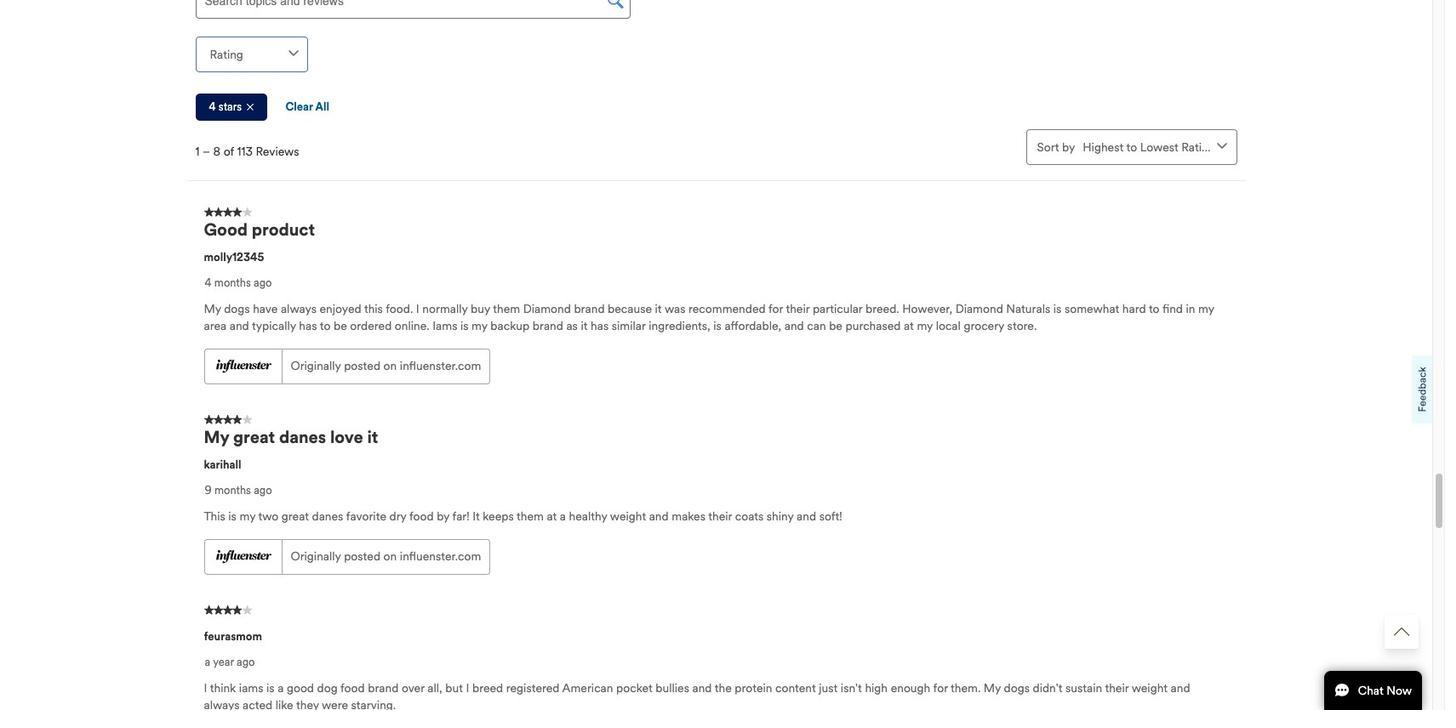 Task type: describe. For each thing, give the bounding box(es) containing it.
year
[[213, 656, 234, 670]]

–
[[203, 145, 210, 160]]

my right in
[[1199, 302, 1215, 316]]

originally for product
[[291, 359, 341, 373]]

like
[[276, 699, 294, 711]]

0 vertical spatial weight
[[610, 510, 646, 524]]

pocket
[[616, 682, 653, 696]]

clear all button
[[272, 94, 343, 121]]

american
[[562, 682, 613, 696]]

8
[[213, 145, 221, 160]]

4 stars
[[209, 101, 242, 114]]

0 horizontal spatial at
[[547, 510, 557, 524]]

typically
[[252, 319, 296, 333]]

this
[[364, 302, 383, 316]]

stars
[[219, 101, 242, 114]]

didn't
[[1033, 682, 1063, 696]]

reviews
[[256, 145, 299, 160]]

recommended
[[689, 302, 766, 316]]

store.
[[1008, 319, 1037, 333]]

protein
[[735, 682, 773, 696]]

coats
[[735, 510, 764, 524]]

2 has from the left
[[591, 319, 609, 333]]

however,
[[903, 302, 953, 316]]

9
[[205, 484, 212, 498]]

1 – 8 of 113 reviews
[[195, 145, 299, 160]]

all,
[[428, 682, 443, 696]]

0 horizontal spatial their
[[709, 510, 732, 524]]

were
[[322, 699, 348, 711]]

1 horizontal spatial to
[[1149, 302, 1160, 316]]

good
[[287, 682, 314, 696]]

as
[[567, 319, 578, 333]]

breed.
[[866, 302, 900, 316]]

two
[[258, 510, 279, 524]]

healthy
[[569, 510, 608, 524]]

makes
[[672, 510, 706, 524]]

enough
[[891, 682, 931, 696]]

1 vertical spatial to
[[320, 319, 331, 333]]

posted for good product
[[344, 359, 381, 373]]

soft!
[[820, 510, 843, 524]]

9 months ago
[[205, 484, 272, 498]]

in
[[1187, 302, 1196, 316]]

starving.
[[351, 699, 396, 711]]

on for good product
[[384, 359, 397, 373]]

clear
[[286, 101, 313, 114]]

0 horizontal spatial i
[[204, 682, 207, 696]]

bullies
[[656, 682, 690, 696]]

1 has from the left
[[299, 319, 317, 333]]

isn't
[[841, 682, 862, 696]]

sustain
[[1066, 682, 1103, 696]]

dry
[[390, 510, 407, 524]]

normally
[[423, 302, 468, 316]]

my dogs have always enjoyed this food. i normally buy them diamond brand because it was recommended for their particular breed. however, diamond naturals is somewhat hard to find in my area and typically has to be ordered online. iams is my backup brand as it has similar ingredients, is affordable, and can be purchased at my local grocery store.
[[204, 302, 1215, 333]]

them.
[[951, 682, 981, 696]]

brand inside i think iams is a good dog food brand over all, but i breed registered american pocket bullies and the protein content just isn't high enough for them. my dogs didn't sustain their weight and always acted like they were starving.
[[368, 682, 399, 696]]

1 horizontal spatial brand
[[533, 319, 564, 333]]

because
[[608, 302, 652, 316]]

2 horizontal spatial it
[[655, 302, 662, 316]]

similar
[[612, 319, 646, 333]]

weight inside i think iams is a good dog food brand over all, but i breed registered american pocket bullies and the protein content just isn't high enough for them. my dogs didn't sustain their weight and always acted like they were starving.
[[1132, 682, 1168, 696]]

all
[[316, 101, 329, 114]]

this
[[204, 510, 225, 524]]

of
[[224, 145, 234, 160]]

dogs inside my dogs have always enjoyed this food. i normally buy them diamond brand because it was recommended for their particular breed. however, diamond naturals is somewhat hard to find in my area and typically has to be ordered online. iams is my backup brand as it has similar ingredients, is affordable, and can be purchased at my local grocery store.
[[224, 302, 250, 316]]

content
[[776, 682, 816, 696]]

1 diamond from the left
[[523, 302, 571, 316]]

just
[[819, 682, 838, 696]]

local
[[936, 319, 961, 333]]

backup
[[491, 319, 530, 333]]

0 vertical spatial brand
[[574, 302, 605, 316]]

remove filter image
[[247, 103, 254, 112]]

product
[[252, 219, 315, 241]]

4 for 4 months ago
[[205, 276, 212, 290]]

shiny
[[767, 510, 794, 524]]

can
[[807, 319, 826, 333]]

is inside i think iams is a good dog food brand over all, but i breed registered american pocket bullies and the protein content just isn't high enough for them. my dogs didn't sustain their weight and always acted like they were starving.
[[267, 682, 275, 696]]

0 vertical spatial food
[[409, 510, 434, 524]]

find
[[1163, 302, 1184, 316]]

good product
[[204, 219, 315, 241]]

a year ago
[[205, 656, 255, 670]]

acted
[[243, 699, 273, 711]]

my down buy
[[472, 319, 488, 333]]

4 months ago
[[205, 276, 272, 290]]

is down "recommended"
[[714, 319, 722, 333]]

a inside i think iams is a good dog food brand over all, but i breed registered american pocket bullies and the protein content just isn't high enough for them. my dogs didn't sustain their weight and always acted like they were starving.
[[278, 682, 284, 696]]

somewhat
[[1065, 302, 1120, 316]]

purchased
[[846, 319, 901, 333]]

food.
[[386, 302, 413, 316]]

ordered
[[350, 319, 392, 333]]

far!
[[452, 510, 470, 524]]

have
[[253, 302, 278, 316]]

my for my dogs have always enjoyed this food. i normally buy them diamond brand because it was recommended for their particular breed. however, diamond naturals is somewhat hard to find in my area and typically has to be ordered online. iams is my backup brand as it has similar ingredients, is affordable, and can be purchased at my local grocery store.
[[204, 302, 221, 316]]

1 vertical spatial them
[[517, 510, 544, 524]]

scroll to top image
[[1395, 625, 1410, 640]]

for inside my dogs have always enjoyed this food. i normally buy them diamond brand because it was recommended for their particular breed. however, diamond naturals is somewhat hard to find in my area and typically has to be ordered online. iams is my backup brand as it has similar ingredients, is affordable, and can be purchased at my local grocery store.
[[769, 302, 783, 316]]

originally for great
[[291, 550, 341, 564]]

originally posted on influenster.com for good product
[[291, 359, 481, 373]]

favorite
[[346, 510, 387, 524]]

over
[[402, 682, 425, 696]]

always inside i think iams is a good dog food brand over all, but i breed registered american pocket bullies and the protein content just isn't high enough for them. my dogs didn't sustain their weight and always acted like they were starving.
[[204, 699, 240, 711]]

love
[[330, 427, 363, 448]]



Task type: locate. For each thing, give the bounding box(es) containing it.
them inside my dogs have always enjoyed this food. i normally buy them diamond brand because it was recommended for their particular breed. however, diamond naturals is somewhat hard to find in my area and typically has to be ordered online. iams is my backup brand as it has similar ingredients, is affordable, and can be purchased at my local grocery store.
[[493, 302, 520, 316]]

is right naturals
[[1054, 302, 1062, 316]]

0 vertical spatial danes
[[279, 427, 326, 448]]

i
[[416, 302, 420, 316], [204, 682, 207, 696], [466, 682, 470, 696]]

0 vertical spatial their
[[786, 302, 810, 316]]

diamond up as
[[523, 302, 571, 316]]

brand up starving.
[[368, 682, 399, 696]]

1 vertical spatial brand
[[533, 319, 564, 333]]

1 vertical spatial it
[[581, 319, 588, 333]]

hard
[[1123, 302, 1147, 316]]

1 vertical spatial months
[[215, 484, 251, 498]]

diamond up grocery
[[956, 302, 1004, 316]]

2 horizontal spatial brand
[[574, 302, 605, 316]]

great right two
[[282, 510, 309, 524]]

i inside my dogs have always enjoyed this food. i normally buy them diamond brand because it was recommended for their particular breed. however, diamond naturals is somewhat hard to find in my area and typically has to be ordered online. iams is my backup brand as it has similar ingredients, is affordable, and can be purchased at my local grocery store.
[[416, 302, 420, 316]]

be down particular at the top right of the page
[[829, 319, 843, 333]]

their up can
[[786, 302, 810, 316]]

2 horizontal spatial i
[[466, 682, 470, 696]]

my for my great danes love it
[[204, 427, 229, 448]]

dogs inside i think iams is a good dog food brand over all, but i breed registered american pocket bullies and the protein content just isn't high enough for them. my dogs didn't sustain their weight and always acted like they were starving.
[[1004, 682, 1030, 696]]

1 vertical spatial always
[[204, 699, 240, 711]]

ago up the have
[[254, 276, 272, 290]]

on
[[384, 359, 397, 373], [384, 550, 397, 564]]

4 left stars
[[209, 101, 216, 114]]

1 horizontal spatial their
[[786, 302, 810, 316]]

ago up two
[[254, 484, 272, 498]]

0 vertical spatial at
[[904, 319, 914, 333]]

1 horizontal spatial be
[[829, 319, 843, 333]]

to left find
[[1149, 302, 1160, 316]]

1 influenster.com from the top
[[400, 359, 481, 373]]

0 horizontal spatial a
[[205, 656, 210, 670]]

brand left as
[[533, 319, 564, 333]]

buy
[[471, 302, 490, 316]]

food
[[409, 510, 434, 524], [341, 682, 365, 696]]

0 horizontal spatial it
[[367, 427, 378, 448]]

to down enjoyed
[[320, 319, 331, 333]]

1 vertical spatial posted
[[344, 550, 381, 564]]

dog
[[317, 682, 338, 696]]

reviews region
[[187, 198, 1250, 711]]

online.
[[395, 319, 430, 333]]

posted down ordered
[[344, 359, 381, 373]]

0 vertical spatial dogs
[[224, 302, 250, 316]]

breed
[[473, 682, 503, 696]]

1 horizontal spatial it
[[581, 319, 588, 333]]

is right iams on the left of the page
[[461, 319, 469, 333]]

1
[[195, 145, 200, 160]]

was
[[665, 302, 686, 316]]

originally posted on influenster.com down ordered
[[291, 359, 481, 373]]

their inside i think iams is a good dog food brand over all, but i breed registered american pocket bullies and the protein content just isn't high enough for them. my dogs didn't sustain their weight and always acted like they were starving.
[[1106, 682, 1129, 696]]

be down enjoyed
[[334, 319, 347, 333]]

has
[[299, 319, 317, 333], [591, 319, 609, 333]]

0 horizontal spatial has
[[299, 319, 317, 333]]

2 posted from the top
[[344, 550, 381, 564]]

posted down favorite
[[344, 550, 381, 564]]

think
[[210, 682, 236, 696]]

it
[[655, 302, 662, 316], [581, 319, 588, 333], [367, 427, 378, 448]]

2 vertical spatial a
[[278, 682, 284, 696]]

1 horizontal spatial diamond
[[956, 302, 1004, 316]]

my up area
[[204, 302, 221, 316]]

a left the healthy
[[560, 510, 566, 524]]

it left was
[[655, 302, 662, 316]]

has right typically
[[299, 319, 317, 333]]

0 vertical spatial great
[[233, 427, 275, 448]]

always up typically
[[281, 302, 317, 316]]

2 vertical spatial my
[[984, 682, 1001, 696]]

registered
[[506, 682, 560, 696]]

1 horizontal spatial dogs
[[1004, 682, 1030, 696]]

1 vertical spatial danes
[[312, 510, 343, 524]]

0 vertical spatial to
[[1149, 302, 1160, 316]]

ago right year
[[237, 656, 255, 670]]

is right this
[[228, 510, 237, 524]]

0 vertical spatial my
[[204, 302, 221, 316]]

my
[[1199, 302, 1215, 316], [472, 319, 488, 333], [917, 319, 933, 333], [240, 510, 256, 524]]

particular
[[813, 302, 863, 316]]

0 horizontal spatial great
[[233, 427, 275, 448]]

1 vertical spatial their
[[709, 510, 732, 524]]

great up 9 months ago
[[233, 427, 275, 448]]

2 diamond from the left
[[956, 302, 1004, 316]]

clear all
[[286, 101, 329, 114]]

iams
[[433, 319, 458, 333]]

2 vertical spatial brand
[[368, 682, 399, 696]]

1 horizontal spatial for
[[934, 682, 948, 696]]

1 originally from the top
[[291, 359, 341, 373]]

1 vertical spatial originally
[[291, 550, 341, 564]]

0 vertical spatial it
[[655, 302, 662, 316]]

ingredients,
[[649, 319, 711, 333]]

1 vertical spatial ago
[[254, 484, 272, 498]]

it
[[473, 510, 480, 524]]

influenster.com for good product
[[400, 359, 481, 373]]

months right 9
[[215, 484, 251, 498]]

0 vertical spatial for
[[769, 302, 783, 316]]

4 inside reviews region
[[205, 276, 212, 290]]

1 vertical spatial for
[[934, 682, 948, 696]]

months
[[214, 276, 251, 290], [215, 484, 251, 498]]

them right the keeps
[[517, 510, 544, 524]]

the
[[715, 682, 732, 696]]

a left year
[[205, 656, 210, 670]]

influenster.com down by
[[400, 550, 481, 564]]

0 horizontal spatial for
[[769, 302, 783, 316]]

113
[[237, 145, 253, 160]]

their left coats
[[709, 510, 732, 524]]

1 vertical spatial originally posted on influenster.com
[[291, 550, 481, 564]]

my down 'however,'
[[917, 319, 933, 333]]

2 horizontal spatial their
[[1106, 682, 1129, 696]]

is right iams
[[267, 682, 275, 696]]

originally posted on influenster.com for my great danes love it
[[291, 550, 481, 564]]

0 horizontal spatial be
[[334, 319, 347, 333]]

1 horizontal spatial a
[[278, 682, 284, 696]]

good
[[204, 219, 248, 241]]

at left the healthy
[[547, 510, 557, 524]]

for inside i think iams is a good dog food brand over all, but i breed registered american pocket bullies and the protein content just isn't high enough for them. my dogs didn't sustain their weight and always acted like they were starving.
[[934, 682, 948, 696]]

my up 9
[[204, 427, 229, 448]]

0 vertical spatial them
[[493, 302, 520, 316]]

months up area
[[214, 276, 251, 290]]

4 for 4 stars
[[209, 101, 216, 114]]

None search field
[[195, 0, 631, 19]]

2 originally posted on influenster.com from the top
[[291, 550, 481, 564]]

keeps
[[483, 510, 514, 524]]

has right as
[[591, 319, 609, 333]]

Search topics and reviews text field
[[195, 0, 631, 19]]

2 vertical spatial their
[[1106, 682, 1129, 696]]

0 vertical spatial originally
[[291, 359, 341, 373]]

for left them.
[[934, 682, 948, 696]]

1 horizontal spatial weight
[[1132, 682, 1168, 696]]

0 vertical spatial influenster.com
[[400, 359, 481, 373]]

my inside i think iams is a good dog food brand over all, but i breed registered american pocket bullies and the protein content just isn't high enough for them. my dogs didn't sustain their weight and always acted like they were starving.
[[984, 682, 1001, 696]]

their right 'sustain'
[[1106, 682, 1129, 696]]

0 horizontal spatial to
[[320, 319, 331, 333]]

1 horizontal spatial great
[[282, 510, 309, 524]]

posted for my great danes love it
[[344, 550, 381, 564]]

2 be from the left
[[829, 319, 843, 333]]

0 vertical spatial always
[[281, 302, 317, 316]]

them up backup
[[493, 302, 520, 316]]

is
[[1054, 302, 1062, 316], [461, 319, 469, 333], [714, 319, 722, 333], [228, 510, 237, 524], [267, 682, 275, 696]]

0 horizontal spatial always
[[204, 699, 240, 711]]

iams
[[239, 682, 264, 696]]

1 vertical spatial weight
[[1132, 682, 1168, 696]]

4 up area
[[205, 276, 212, 290]]

it right love
[[367, 427, 378, 448]]

great
[[233, 427, 275, 448], [282, 510, 309, 524]]

my right them.
[[984, 682, 1001, 696]]

0 vertical spatial 4
[[209, 101, 216, 114]]

but
[[446, 682, 463, 696]]

their
[[786, 302, 810, 316], [709, 510, 732, 524], [1106, 682, 1129, 696]]

to
[[1149, 302, 1160, 316], [320, 319, 331, 333]]

1 vertical spatial great
[[282, 510, 309, 524]]

months for my
[[215, 484, 251, 498]]

1 vertical spatial on
[[384, 550, 397, 564]]

grocery
[[964, 319, 1005, 333]]

on down dry
[[384, 550, 397, 564]]

they
[[296, 699, 319, 711]]

food inside i think iams is a good dog food brand over all, but i breed registered american pocket bullies and the protein content just isn't high enough for them. my dogs didn't sustain their weight and always acted like they were starving.
[[341, 682, 365, 696]]

affordable,
[[725, 319, 782, 333]]

styled arrow button link
[[1385, 616, 1419, 650]]

2 originally from the top
[[291, 550, 341, 564]]

food up were
[[341, 682, 365, 696]]

1 horizontal spatial has
[[591, 319, 609, 333]]

my inside my dogs have always enjoyed this food. i normally buy them diamond brand because it was recommended for their particular breed. however, diamond naturals is somewhat hard to find in my area and typically has to be ordered online. iams is my backup brand as it has similar ingredients, is affordable, and can be purchased at my local grocery store.
[[204, 302, 221, 316]]

influenster.com down iams on the left of the page
[[400, 359, 481, 373]]

0 vertical spatial ago
[[254, 276, 272, 290]]

2 months from the top
[[215, 484, 251, 498]]

ago for great
[[254, 484, 272, 498]]

1 horizontal spatial i
[[416, 302, 420, 316]]

1 horizontal spatial food
[[409, 510, 434, 524]]

1 on from the top
[[384, 359, 397, 373]]

i think iams is a good dog food brand over all, but i breed registered american pocket bullies and the protein content just isn't high enough for them. my dogs didn't sustain their weight and always acted like they were starving.
[[204, 682, 1191, 711]]

them
[[493, 302, 520, 316], [517, 510, 544, 524]]

at down 'however,'
[[904, 319, 914, 333]]

1 vertical spatial influenster.com
[[400, 550, 481, 564]]

high
[[865, 682, 888, 696]]

enjoyed
[[320, 302, 362, 316]]

by
[[437, 510, 450, 524]]

this is my two great danes favorite dry food by far! it keeps them at a healthy weight and makes their coats shiny and soft!
[[204, 510, 843, 524]]

0 horizontal spatial dogs
[[224, 302, 250, 316]]

always
[[281, 302, 317, 316], [204, 699, 240, 711]]

0 vertical spatial months
[[214, 276, 251, 290]]

weight right 'sustain'
[[1132, 682, 1168, 696]]

1 vertical spatial at
[[547, 510, 557, 524]]

food left by
[[409, 510, 434, 524]]

1 horizontal spatial always
[[281, 302, 317, 316]]

dogs left didn't
[[1004, 682, 1030, 696]]

naturals
[[1007, 302, 1051, 316]]

i left think
[[204, 682, 207, 696]]

influenster.com
[[400, 359, 481, 373], [400, 550, 481, 564]]

a up like
[[278, 682, 284, 696]]

2 on from the top
[[384, 550, 397, 564]]

at
[[904, 319, 914, 333], [547, 510, 557, 524]]

1 vertical spatial 4
[[205, 276, 212, 290]]

0 vertical spatial a
[[560, 510, 566, 524]]

influenster.com for my great danes love it
[[400, 550, 481, 564]]

1 months from the top
[[214, 276, 251, 290]]

brand up as
[[574, 302, 605, 316]]

1 vertical spatial food
[[341, 682, 365, 696]]

ago for product
[[254, 276, 272, 290]]

dogs down 4 months ago
[[224, 302, 250, 316]]

months for good
[[214, 276, 251, 290]]

i right but
[[466, 682, 470, 696]]

1 vertical spatial a
[[205, 656, 210, 670]]

on for my great danes love it
[[384, 550, 397, 564]]

danes left love
[[279, 427, 326, 448]]

0 vertical spatial originally posted on influenster.com
[[291, 359, 481, 373]]

area
[[204, 319, 227, 333]]

1 originally posted on influenster.com from the top
[[291, 359, 481, 373]]

for up 'affordable,'
[[769, 302, 783, 316]]

always inside my dogs have always enjoyed this food. i normally buy them diamond brand because it was recommended for their particular breed. however, diamond naturals is somewhat hard to find in my area and typically has to be ordered online. iams is my backup brand as it has similar ingredients, is affordable, and can be purchased at my local grocery store.
[[281, 302, 317, 316]]

4
[[209, 101, 216, 114], [205, 276, 212, 290]]

1 be from the left
[[334, 319, 347, 333]]

0 horizontal spatial weight
[[610, 510, 646, 524]]

2 influenster.com from the top
[[400, 550, 481, 564]]

at inside my dogs have always enjoyed this food. i normally buy them diamond brand because it was recommended for their particular breed. however, diamond naturals is somewhat hard to find in my area and typically has to be ordered online. iams is my backup brand as it has similar ingredients, is affordable, and can be purchased at my local grocery store.
[[904, 319, 914, 333]]

weight
[[610, 510, 646, 524], [1132, 682, 1168, 696]]

originally posted on influenster.com down dry
[[291, 550, 481, 564]]

0 vertical spatial posted
[[344, 359, 381, 373]]

my great danes love it
[[204, 427, 378, 448]]

weight right the healthy
[[610, 510, 646, 524]]

1 posted from the top
[[344, 359, 381, 373]]

on down ordered
[[384, 359, 397, 373]]

i up the online. on the top of page
[[416, 302, 420, 316]]

always down think
[[204, 699, 240, 711]]

be
[[334, 319, 347, 333], [829, 319, 843, 333]]

1 vertical spatial my
[[204, 427, 229, 448]]

it right as
[[581, 319, 588, 333]]

2 vertical spatial ago
[[237, 656, 255, 670]]

and
[[230, 319, 249, 333], [785, 319, 804, 333], [649, 510, 669, 524], [797, 510, 817, 524], [693, 682, 712, 696], [1171, 682, 1191, 696]]

0 horizontal spatial food
[[341, 682, 365, 696]]

2 vertical spatial it
[[367, 427, 378, 448]]

1 vertical spatial dogs
[[1004, 682, 1030, 696]]

ago
[[254, 276, 272, 290], [254, 484, 272, 498], [237, 656, 255, 670]]

2 horizontal spatial a
[[560, 510, 566, 524]]

0 vertical spatial on
[[384, 359, 397, 373]]

diamond
[[523, 302, 571, 316], [956, 302, 1004, 316]]

danes
[[279, 427, 326, 448], [312, 510, 343, 524]]

their inside my dogs have always enjoyed this food. i normally buy them diamond brand because it was recommended for their particular breed. however, diamond naturals is somewhat hard to find in my area and typically has to be ordered online. iams is my backup brand as it has similar ingredients, is affordable, and can be purchased at my local grocery store.
[[786, 302, 810, 316]]

0 horizontal spatial diamond
[[523, 302, 571, 316]]

1 horizontal spatial at
[[904, 319, 914, 333]]

danes left favorite
[[312, 510, 343, 524]]

my left two
[[240, 510, 256, 524]]

0 horizontal spatial brand
[[368, 682, 399, 696]]



Task type: vqa. For each thing, say whether or not it's contained in the screenshot.
I
yes



